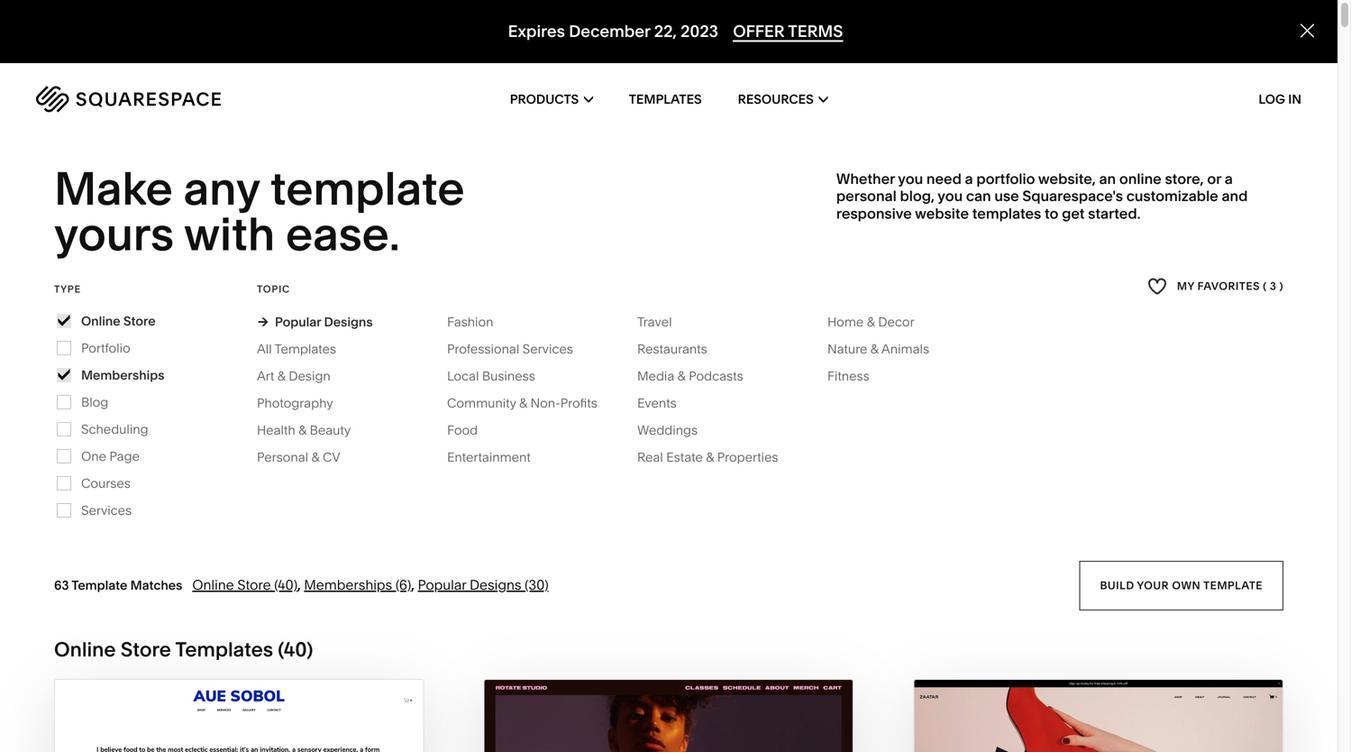 Task type: vqa. For each thing, say whether or not it's contained in the screenshot.
Templates link
yes



Task type: locate. For each thing, give the bounding box(es) containing it.
memberships down portfolio
[[81, 367, 165, 383]]

2023
[[681, 21, 719, 41]]

services up "business"
[[523, 341, 573, 356]]

1 vertical spatial designs
[[470, 576, 522, 593]]

1 vertical spatial )
[[307, 637, 313, 661]]

(
[[1264, 279, 1268, 292], [278, 637, 284, 661]]

& right nature
[[871, 341, 879, 356]]

you left need
[[898, 170, 924, 187]]

) right 3 in the right of the page
[[1280, 279, 1284, 292]]

1 vertical spatial template
[[1204, 579, 1263, 592]]

photography
[[257, 395, 333, 411]]

art
[[257, 368, 274, 384]]

professional services
[[447, 341, 573, 356]]

popular designs (30) link
[[418, 576, 549, 593]]

templates up art & design link
[[275, 341, 336, 356]]

& right health
[[299, 422, 307, 438]]

, left popular designs (30) link
[[411, 576, 415, 593]]

1 horizontal spatial templates
[[275, 341, 336, 356]]

store left (40)
[[237, 576, 271, 593]]

services down the courses
[[81, 503, 132, 518]]

profits
[[561, 395, 598, 411]]

popular right (6)
[[418, 576, 467, 593]]

1 horizontal spatial designs
[[470, 576, 522, 593]]

, left memberships (6) link
[[298, 576, 301, 593]]

food
[[447, 422, 478, 438]]

travel link
[[638, 314, 690, 329]]

or
[[1208, 170, 1222, 187]]

type
[[54, 283, 81, 295]]

use
[[995, 187, 1020, 205]]

store down matches
[[121, 637, 171, 661]]

health & beauty link
[[257, 422, 369, 438]]

(6)
[[396, 576, 411, 593]]

designs
[[324, 314, 373, 329], [470, 576, 522, 593]]

& left non-
[[519, 395, 528, 411]]

0 vertical spatial )
[[1280, 279, 1284, 292]]

online down template
[[54, 637, 116, 661]]

0 vertical spatial templates
[[629, 92, 702, 107]]

63
[[54, 577, 69, 593]]

designs left (30)
[[470, 576, 522, 593]]

2 , from the left
[[411, 576, 415, 593]]

website,
[[1039, 170, 1096, 187]]

0 horizontal spatial popular
[[275, 314, 321, 329]]

cv
[[323, 449, 340, 465]]

0 vertical spatial template
[[270, 161, 465, 216]]

ease.
[[286, 206, 400, 262]]

online for online store
[[81, 313, 120, 329]]

22,
[[654, 21, 677, 41]]

& left cv
[[312, 449, 320, 465]]

with
[[184, 206, 275, 262]]

blog,
[[900, 187, 935, 205]]

blog
[[81, 394, 108, 410]]

0 vertical spatial store
[[123, 313, 156, 329]]

& right home
[[867, 314, 875, 329]]

templates
[[973, 204, 1042, 222]]

personal & cv link
[[257, 449, 358, 465]]

templates link
[[629, 63, 702, 135]]

templates down online store (40) link
[[175, 637, 273, 661]]

( down (40)
[[278, 637, 284, 661]]

templates down 22, on the top of page
[[629, 92, 702, 107]]

1 horizontal spatial a
[[1225, 170, 1233, 187]]

1 vertical spatial store
[[237, 576, 271, 593]]

started.
[[1089, 204, 1141, 222]]

nature & animals
[[828, 341, 930, 356]]

personal
[[257, 449, 308, 465]]

3
[[1271, 279, 1277, 292]]

and
[[1222, 187, 1248, 205]]

1 horizontal spatial template
[[1204, 579, 1263, 592]]

( left 3 in the right of the page
[[1264, 279, 1268, 292]]

entertainment
[[447, 449, 531, 465]]

0 horizontal spatial template
[[270, 161, 465, 216]]

1 vertical spatial popular
[[418, 576, 467, 593]]

& right media
[[678, 368, 686, 384]]

& for design
[[277, 368, 286, 384]]

topic
[[257, 283, 290, 295]]

0 horizontal spatial designs
[[324, 314, 373, 329]]

store for online store
[[123, 313, 156, 329]]

1 horizontal spatial memberships
[[304, 576, 392, 593]]

0 horizontal spatial )
[[307, 637, 313, 661]]

0 horizontal spatial services
[[81, 503, 132, 518]]

weddings link
[[638, 422, 716, 438]]

0 horizontal spatial memberships
[[81, 367, 165, 383]]

portfolio
[[977, 170, 1036, 187]]

template inside make any template yours with ease.
[[270, 161, 465, 216]]

designs up all templates link
[[324, 314, 373, 329]]

to
[[1045, 204, 1059, 222]]

)
[[1280, 279, 1284, 292], [307, 637, 313, 661]]

real
[[638, 449, 663, 465]]

art & design
[[257, 368, 331, 384]]

you left can
[[938, 187, 963, 205]]

own
[[1173, 579, 1201, 592]]

you
[[898, 170, 924, 187], [938, 187, 963, 205]]

store up portfolio
[[123, 313, 156, 329]]

online store templates ( 40 )
[[54, 637, 313, 661]]

online for online store templates ( 40 )
[[54, 637, 116, 661]]

log             in link
[[1259, 92, 1302, 107]]

my favorites ( 3 )
[[1178, 279, 1284, 292]]

log             in
[[1259, 92, 1302, 107]]

templates
[[629, 92, 702, 107], [275, 341, 336, 356], [175, 637, 273, 661]]

professional services link
[[447, 341, 591, 356]]

media
[[638, 368, 675, 384]]

popular up the all templates
[[275, 314, 321, 329]]

1 horizontal spatial you
[[938, 187, 963, 205]]

a right or
[[1225, 170, 1233, 187]]

personal & cv
[[257, 449, 340, 465]]

resources
[[738, 92, 814, 107]]

store
[[123, 313, 156, 329], [237, 576, 271, 593], [121, 637, 171, 661]]

beauty
[[310, 422, 351, 438]]

online right matches
[[192, 576, 234, 593]]

& right estate at the bottom
[[706, 449, 714, 465]]

1 vertical spatial memberships
[[304, 576, 392, 593]]

(30)
[[525, 576, 549, 593]]

photography link
[[257, 395, 351, 411]]

1 vertical spatial (
[[278, 637, 284, 661]]

business
[[482, 368, 535, 384]]

matches
[[130, 577, 182, 593]]

my
[[1178, 279, 1195, 292]]

store for online store templates ( 40 )
[[121, 637, 171, 661]]

,
[[298, 576, 301, 593], [411, 576, 415, 593]]

make any template yours with ease. main content
[[0, 0, 1352, 752]]

1 horizontal spatial ,
[[411, 576, 415, 593]]

0 vertical spatial designs
[[324, 314, 373, 329]]

professional
[[447, 341, 520, 356]]

0 horizontal spatial a
[[965, 170, 974, 187]]

all
[[257, 341, 272, 356]]

online up portfolio
[[81, 313, 120, 329]]

health & beauty
[[257, 422, 351, 438]]

1 vertical spatial online
[[192, 576, 234, 593]]

make any template yours with ease.
[[54, 161, 475, 262]]

template
[[270, 161, 465, 216], [1204, 579, 1263, 592]]

travel
[[638, 314, 672, 329]]

one page
[[81, 448, 140, 464]]

2 vertical spatial store
[[121, 637, 171, 661]]

whether
[[837, 170, 895, 187]]

) down memberships (6) link
[[307, 637, 313, 661]]

all templates link
[[257, 341, 354, 356]]

nature & animals link
[[828, 341, 948, 356]]

memberships left (6)
[[304, 576, 392, 593]]

2 vertical spatial online
[[54, 637, 116, 661]]

0 vertical spatial online
[[81, 313, 120, 329]]

events link
[[638, 395, 695, 411]]

2 vertical spatial templates
[[175, 637, 273, 661]]

a right need
[[965, 170, 974, 187]]

squarespace logo image
[[36, 86, 221, 113]]

1 horizontal spatial )
[[1280, 279, 1284, 292]]

popular
[[275, 314, 321, 329], [418, 576, 467, 593]]

0 horizontal spatial ,
[[298, 576, 301, 593]]

1 horizontal spatial services
[[523, 341, 573, 356]]

2 a from the left
[[1225, 170, 1233, 187]]

& for decor
[[867, 314, 875, 329]]

1 horizontal spatial (
[[1264, 279, 1268, 292]]

fitness
[[828, 368, 870, 384]]

& right art
[[277, 368, 286, 384]]



Task type: describe. For each thing, give the bounding box(es) containing it.
home & decor
[[828, 314, 915, 329]]

design
[[289, 368, 331, 384]]

1 a from the left
[[965, 170, 974, 187]]

properties
[[718, 449, 779, 465]]

one
[[81, 448, 106, 464]]

build your own template
[[1101, 579, 1263, 592]]

resources button
[[738, 63, 828, 135]]

rotate image
[[485, 680, 853, 752]]

& for animals
[[871, 341, 879, 356]]

0 vertical spatial (
[[1264, 279, 1268, 292]]

fashion
[[447, 314, 494, 329]]

customizable
[[1127, 187, 1219, 205]]

offer terms link
[[733, 21, 843, 42]]

0 vertical spatial popular
[[275, 314, 321, 329]]

popular designs
[[275, 314, 373, 329]]

0 horizontal spatial you
[[898, 170, 924, 187]]

offer
[[733, 21, 785, 41]]

media & podcasts link
[[638, 368, 762, 384]]

fitness link
[[828, 368, 888, 384]]

all templates
[[257, 341, 336, 356]]

december
[[569, 21, 651, 41]]

log
[[1259, 92, 1286, 107]]

0 horizontal spatial (
[[278, 637, 284, 661]]

website
[[915, 204, 969, 222]]

community & non-profits
[[447, 395, 598, 411]]

0 vertical spatial memberships
[[81, 367, 165, 383]]

& for beauty
[[299, 422, 307, 438]]

courses
[[81, 475, 131, 491]]

1 horizontal spatial popular
[[418, 576, 467, 593]]

template inside 'button'
[[1204, 579, 1263, 592]]

an
[[1100, 170, 1116, 187]]

0 vertical spatial services
[[523, 341, 573, 356]]

local business
[[447, 368, 535, 384]]

personal
[[837, 187, 897, 205]]

expires
[[508, 21, 565, 41]]

& for cv
[[312, 449, 320, 465]]

responsive
[[837, 204, 912, 222]]

offer terms
[[733, 21, 843, 41]]

portfolio
[[81, 340, 130, 356]]

template
[[72, 577, 127, 593]]

squarespace logo link
[[36, 86, 289, 113]]

yours
[[54, 206, 174, 262]]

online for online store (40) , memberships (6) , popular designs (30)
[[192, 576, 234, 593]]

online store
[[81, 313, 156, 329]]

food link
[[447, 422, 496, 438]]

2 horizontal spatial templates
[[629, 92, 702, 107]]

restaurants link
[[638, 341, 726, 356]]

squarespace's
[[1023, 187, 1124, 205]]

nature
[[828, 341, 868, 356]]

store for online store (40) , memberships (6) , popular designs (30)
[[237, 576, 271, 593]]

my favorites ( 3 ) link
[[1148, 274, 1284, 298]]

health
[[257, 422, 295, 438]]

63 template matches
[[54, 577, 182, 593]]

your
[[1138, 579, 1170, 592]]

weddings
[[638, 422, 698, 438]]

1 vertical spatial templates
[[275, 341, 336, 356]]

real estate & properties link
[[638, 449, 797, 465]]

scheduling
[[81, 421, 148, 437]]

home & decor link
[[828, 314, 933, 329]]

real estate & properties
[[638, 449, 779, 465]]

online store (40) link
[[192, 576, 298, 593]]

restaurants
[[638, 341, 708, 356]]

fashion link
[[447, 314, 512, 329]]

expires december 22, 2023
[[508, 21, 719, 41]]

store,
[[1165, 170, 1204, 187]]

0 horizontal spatial templates
[[175, 637, 273, 661]]

1 vertical spatial services
[[81, 503, 132, 518]]

1 , from the left
[[298, 576, 301, 593]]

estate
[[667, 449, 703, 465]]

page
[[109, 448, 140, 464]]

community & non-profits link
[[447, 395, 616, 411]]

art & design link
[[257, 368, 349, 384]]

favorites
[[1198, 279, 1261, 292]]

local business link
[[447, 368, 554, 384]]

memberships (6) link
[[304, 576, 411, 593]]

media & podcasts
[[638, 368, 744, 384]]

any
[[184, 161, 260, 216]]

& for podcasts
[[678, 368, 686, 384]]

non-
[[531, 395, 561, 411]]

zaatar image
[[915, 680, 1283, 752]]

events
[[638, 395, 677, 411]]

build your own template button
[[1080, 561, 1284, 610]]

& for non-
[[519, 395, 528, 411]]

make
[[54, 161, 173, 216]]

products button
[[510, 63, 593, 135]]

decor
[[879, 314, 915, 329]]

in
[[1289, 92, 1302, 107]]

aue sobol image
[[55, 680, 424, 752]]

local
[[447, 368, 479, 384]]

community
[[447, 395, 516, 411]]



